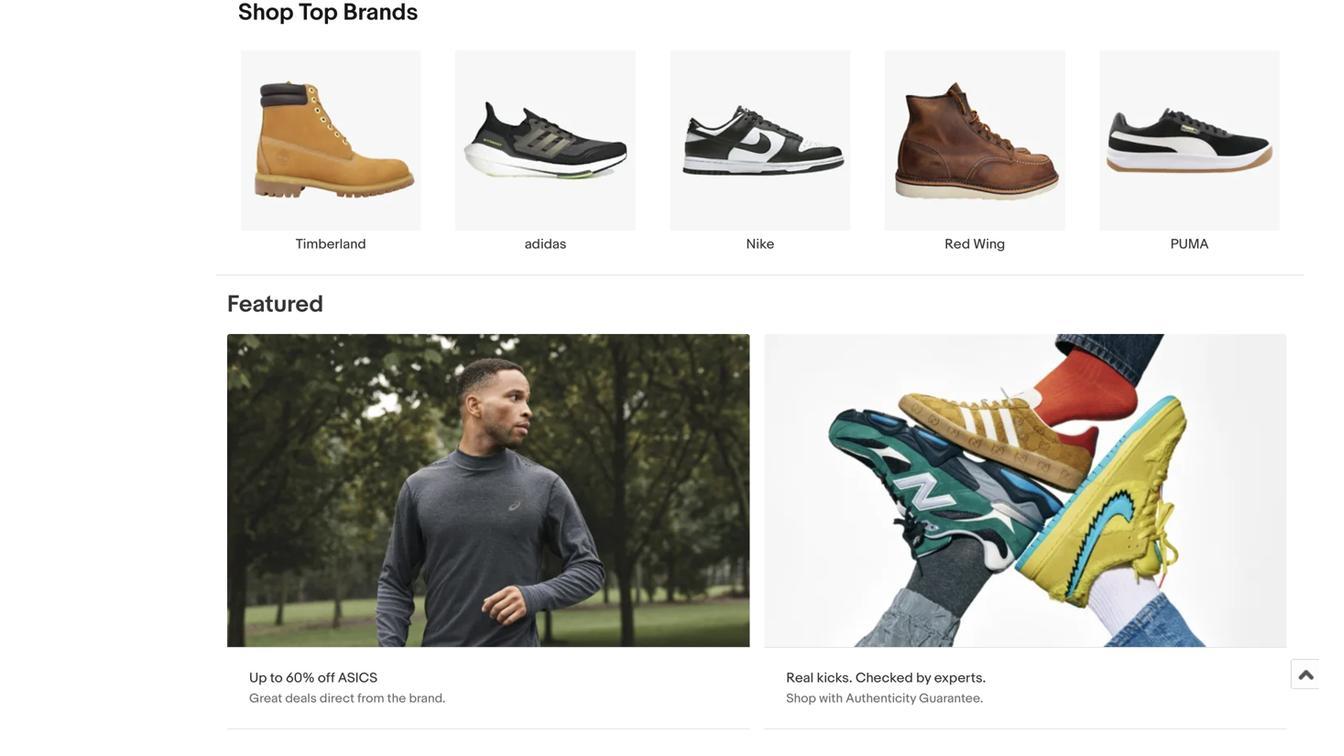 Task type: locate. For each thing, give the bounding box(es) containing it.
by
[[916, 671, 931, 687]]

direct
[[320, 692, 354, 707]]

wing
[[973, 236, 1005, 253]]

adidas link
[[438, 49, 653, 253]]

great
[[249, 692, 282, 707]]

nike link
[[653, 49, 868, 253]]

real kicks. checked by experts. shop with authenticity guarantee.
[[786, 671, 986, 707]]

list
[[216, 49, 1304, 275]]

None text field
[[227, 334, 750, 729], [764, 334, 1287, 729], [227, 334, 750, 729], [764, 334, 1287, 729]]

to
[[270, 671, 283, 687]]

off
[[318, 671, 335, 687]]

puma
[[1171, 236, 1209, 253]]

shop
[[786, 692, 816, 707]]

checked
[[856, 671, 913, 687]]

red
[[945, 236, 970, 253]]

brand.
[[409, 692, 446, 707]]

60%
[[286, 671, 315, 687]]

asics
[[338, 671, 378, 687]]

timberland link
[[224, 49, 438, 253]]

with
[[819, 692, 843, 707]]

timberland
[[296, 236, 366, 253]]

real
[[786, 671, 814, 687]]

up to 60% off asics great deals direct from the brand.
[[249, 671, 446, 707]]



Task type: describe. For each thing, give the bounding box(es) containing it.
deals
[[285, 692, 317, 707]]

puma link
[[1082, 49, 1297, 253]]

kicks.
[[817, 671, 852, 687]]

red wing link
[[868, 49, 1082, 253]]

from
[[357, 692, 384, 707]]

list containing timberland
[[216, 49, 1304, 275]]

featured
[[227, 291, 324, 319]]

the
[[387, 692, 406, 707]]

authenticity
[[846, 692, 916, 707]]

red wing
[[945, 236, 1005, 253]]

experts.
[[934, 671, 986, 687]]

up
[[249, 671, 267, 687]]

adidas
[[525, 236, 567, 253]]

nike
[[746, 236, 774, 253]]

guarantee.
[[919, 692, 983, 707]]



Task type: vqa. For each thing, say whether or not it's contained in the screenshot.
Shoes related to 1012B370
no



